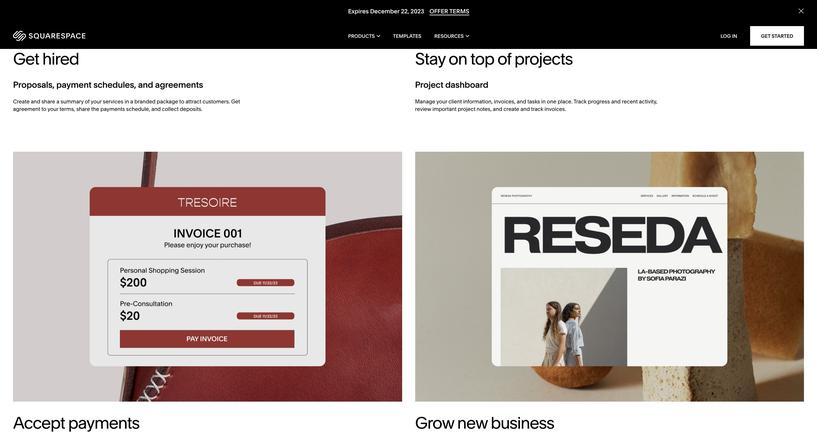 Task type: locate. For each thing, give the bounding box(es) containing it.
create
[[504, 106, 519, 112]]

track
[[574, 98, 587, 105]]

invoices.
[[545, 106, 566, 112]]

2 in from the left
[[541, 98, 546, 105]]

place.
[[558, 98, 573, 105]]

one
[[547, 98, 557, 105]]

offer terms
[[429, 8, 469, 15]]

your left terms,
[[48, 106, 58, 112]]

1 vertical spatial to
[[41, 106, 46, 112]]

project dashboard
[[415, 80, 489, 90]]

0 horizontal spatial in
[[125, 98, 129, 105]]

payments
[[100, 106, 125, 112], [68, 413, 139, 433]]

0 horizontal spatial share
[[42, 98, 55, 105]]

get inside create and share a summary of your services in a branded package to attract customers. get agreement to your terms, share the payments schedule, and collect deposits.
[[231, 98, 240, 105]]

your
[[91, 98, 102, 105], [437, 98, 447, 105], [48, 106, 58, 112]]

0 horizontal spatial get
[[13, 49, 39, 69]]

0 vertical spatial share
[[42, 98, 55, 105]]

share down "proposals,"
[[42, 98, 55, 105]]

1 vertical spatial get
[[13, 49, 39, 69]]

notes,
[[477, 106, 492, 112]]

the
[[91, 106, 99, 112]]

on
[[449, 49, 467, 69]]

share left the
[[76, 106, 90, 112]]

a custom branded summary of services, including project information and pricing, for potential client review. image
[[13, 0, 402, 38]]

started
[[772, 33, 794, 39]]

and up branded
[[138, 80, 153, 90]]

2 horizontal spatial your
[[437, 98, 447, 105]]

1 horizontal spatial get
[[231, 98, 240, 105]]

1 vertical spatial payments
[[68, 413, 139, 433]]

of right the summary at the top left of page
[[85, 98, 90, 105]]

and
[[138, 80, 153, 90], [31, 98, 40, 105], [517, 98, 526, 105], [611, 98, 621, 105], [151, 106, 161, 112], [493, 106, 502, 112], [521, 106, 530, 112]]

client
[[449, 98, 462, 105]]

1 horizontal spatial to
[[179, 98, 184, 105]]

resources button
[[435, 23, 469, 49]]

products button
[[348, 23, 380, 49]]

0 vertical spatial get
[[761, 33, 771, 39]]

stay on top of projects
[[415, 49, 573, 69]]

get for get started
[[761, 33, 771, 39]]

grow
[[415, 413, 454, 433]]

1 horizontal spatial a
[[130, 98, 133, 105]]

in left one
[[541, 98, 546, 105]]

and down branded
[[151, 106, 161, 112]]

1 horizontal spatial of
[[498, 49, 511, 69]]

accept
[[13, 413, 65, 433]]

services
[[103, 98, 123, 105]]

0 vertical spatial to
[[179, 98, 184, 105]]

activity,
[[639, 98, 658, 105]]

in
[[732, 33, 737, 39]]

2 a from the left
[[130, 98, 133, 105]]

share
[[42, 98, 55, 105], [76, 106, 90, 112]]

resources
[[435, 33, 464, 39]]

in
[[125, 98, 129, 105], [541, 98, 546, 105]]

payment
[[56, 80, 92, 90]]

templates link
[[393, 23, 422, 49]]

get
[[761, 33, 771, 39], [13, 49, 39, 69], [231, 98, 240, 105]]

get for get hired
[[13, 49, 39, 69]]

manage
[[415, 98, 435, 105]]

2 horizontal spatial get
[[761, 33, 771, 39]]

your up important
[[437, 98, 447, 105]]

collect
[[162, 106, 179, 112]]

grow new business
[[415, 413, 554, 433]]

0 horizontal spatial of
[[85, 98, 90, 105]]

1 vertical spatial of
[[85, 98, 90, 105]]

0 vertical spatial payments
[[100, 106, 125, 112]]

offer
[[429, 8, 448, 15]]

2 vertical spatial get
[[231, 98, 240, 105]]

get started link
[[751, 26, 804, 46]]

create your own portfolio using reseda, a bold and simply squarespace template designed to showcase your work and promote your services. image
[[415, 152, 804, 402]]

in up schedule, at top left
[[125, 98, 129, 105]]

your up the
[[91, 98, 102, 105]]

and up agreement
[[31, 98, 40, 105]]

get up "proposals,"
[[13, 49, 39, 69]]

expires
[[348, 8, 369, 15]]

in inside manage your client information, invoices, and tasks in one place. track progress and recent activity, review important project notes, and create and track invoices.
[[541, 98, 546, 105]]

1 horizontal spatial share
[[76, 106, 90, 112]]

a up schedule, at top left
[[130, 98, 133, 105]]

products
[[348, 33, 375, 39]]

log
[[721, 33, 731, 39]]

to left "attract"
[[179, 98, 184, 105]]

customers.
[[203, 98, 230, 105]]

1 horizontal spatial in
[[541, 98, 546, 105]]

new
[[457, 413, 488, 433]]

progress
[[588, 98, 610, 105]]

proposals, payment schedules, and agreements
[[13, 80, 203, 90]]

a left the summary at the top left of page
[[56, 98, 59, 105]]

package
[[157, 98, 178, 105]]

1 in from the left
[[125, 98, 129, 105]]

of right top
[[498, 49, 511, 69]]

of inside create and share a summary of your services in a branded package to attract customers. get agreement to your terms, share the payments schedule, and collect deposits.
[[85, 98, 90, 105]]

get left started
[[761, 33, 771, 39]]

log             in
[[721, 33, 737, 39]]

1 a from the left
[[56, 98, 59, 105]]

to
[[179, 98, 184, 105], [41, 106, 46, 112]]

a
[[56, 98, 59, 105], [130, 98, 133, 105]]

to right agreement
[[41, 106, 46, 112]]

22,
[[401, 8, 409, 15]]

agreement
[[13, 106, 40, 112]]

schedule,
[[126, 106, 150, 112]]

of
[[498, 49, 511, 69], [85, 98, 90, 105]]

get right customers.
[[231, 98, 240, 105]]

0 horizontal spatial a
[[56, 98, 59, 105]]



Task type: describe. For each thing, give the bounding box(es) containing it.
manage your client information, invoices, and tasks in one place. track progress and recent activity, review important project notes, and create and track invoices.
[[415, 98, 658, 112]]

0 horizontal spatial to
[[41, 106, 46, 112]]

project
[[415, 80, 444, 90]]

get started
[[761, 33, 794, 39]]

tasks
[[528, 98, 540, 105]]

squarespace project dashboard highlights upcoming project milestones, important notes, and active invoices. image
[[415, 0, 804, 38]]

and down tasks
[[521, 106, 530, 112]]

track
[[531, 106, 544, 112]]

log             in link
[[721, 33, 737, 39]]

squarespace logo image
[[13, 31, 85, 41]]

terms,
[[60, 106, 75, 112]]

project
[[458, 106, 476, 112]]

proposals,
[[13, 80, 54, 90]]

0 vertical spatial of
[[498, 49, 511, 69]]

a squarespace invoice details services provided and costs owed, designed to match a business' brand. image
[[13, 152, 402, 402]]

create and share a summary of your services in a branded package to attract customers. get agreement to your terms, share the payments schedule, and collect deposits.
[[13, 98, 240, 112]]

create
[[13, 98, 30, 105]]

top
[[470, 49, 494, 69]]

payments inside create and share a summary of your services in a branded package to attract customers. get agreement to your terms, share the payments schedule, and collect deposits.
[[100, 106, 125, 112]]

and left tasks
[[517, 98, 526, 105]]

1 vertical spatial share
[[76, 106, 90, 112]]

1 horizontal spatial your
[[91, 98, 102, 105]]

dashboard
[[445, 80, 489, 90]]

your inside manage your client information, invoices, and tasks in one place. track progress and recent activity, review important project notes, and create and track invoices.
[[437, 98, 447, 105]]

invoices,
[[494, 98, 516, 105]]

information,
[[463, 98, 493, 105]]

get hired
[[13, 49, 79, 69]]

important
[[433, 106, 457, 112]]

squarespace logo link
[[13, 31, 171, 41]]

offer terms link
[[429, 8, 469, 15]]

in inside create and share a summary of your services in a branded package to attract customers. get agreement to your terms, share the payments schedule, and collect deposits.
[[125, 98, 129, 105]]

accept payments
[[13, 413, 139, 433]]

projects
[[515, 49, 573, 69]]

hired
[[42, 49, 79, 69]]

agreements
[[155, 80, 203, 90]]

branded
[[134, 98, 156, 105]]

stay
[[415, 49, 445, 69]]

review
[[415, 106, 431, 112]]

and left recent
[[611, 98, 621, 105]]

december
[[370, 8, 400, 15]]

summary
[[61, 98, 84, 105]]

recent
[[622, 98, 638, 105]]

schedules,
[[93, 80, 136, 90]]

terms
[[449, 8, 469, 15]]

business
[[491, 413, 554, 433]]

and down invoices,
[[493, 106, 502, 112]]

expires december 22, 2023
[[348, 8, 424, 15]]

0 horizontal spatial your
[[48, 106, 58, 112]]

attract
[[186, 98, 201, 105]]

2023
[[411, 8, 424, 15]]

templates
[[393, 33, 422, 39]]

deposits.
[[180, 106, 202, 112]]



Task type: vqa. For each thing, say whether or not it's contained in the screenshot.
Started
yes



